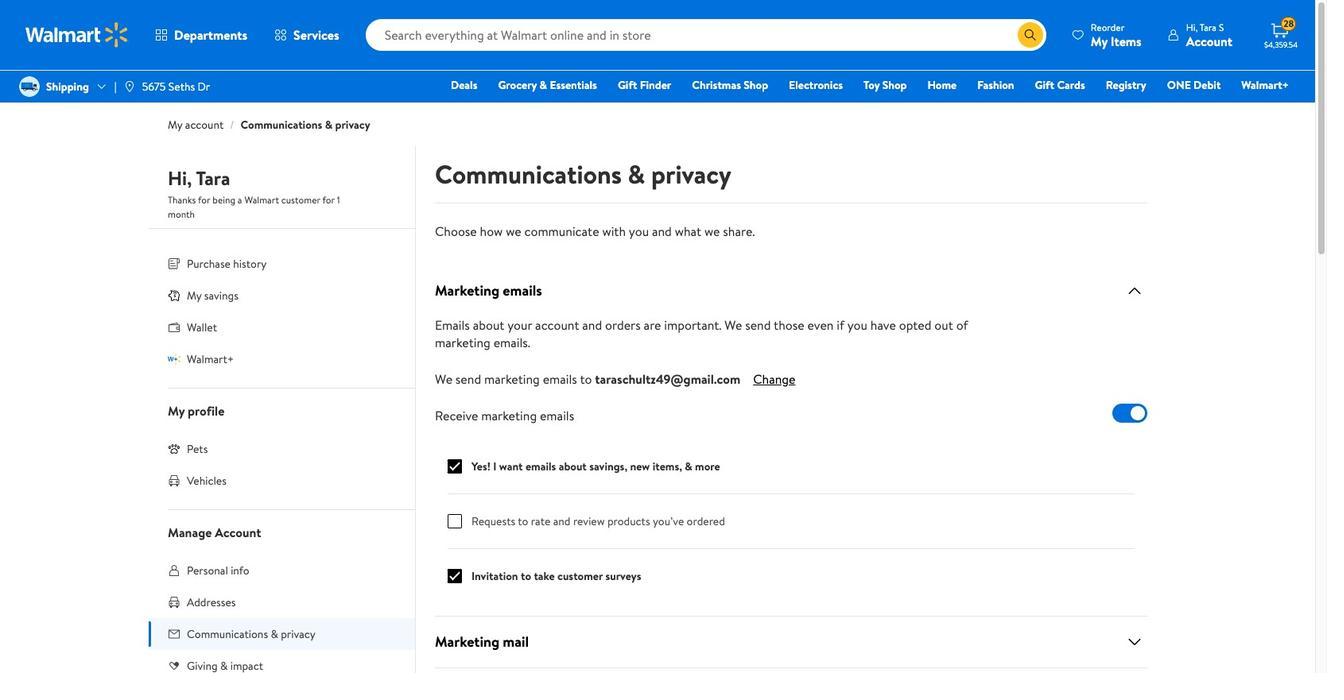 Task type: describe. For each thing, give the bounding box(es) containing it.
2 vertical spatial marketing
[[481, 407, 537, 424]]

want
[[499, 459, 523, 475]]

yes!
[[472, 459, 491, 475]]

being
[[213, 193, 235, 207]]

my account link
[[168, 117, 224, 133]]

gift finder
[[618, 77, 671, 93]]

yes! i want emails about savings, new items, & more
[[472, 459, 720, 475]]

2 vertical spatial and
[[553, 514, 571, 530]]

marketing emails
[[435, 281, 542, 301]]

savings,
[[589, 459, 628, 475]]

marketing for marketing mail
[[435, 632, 500, 652]]

 image for 5675 seths dr
[[123, 80, 136, 93]]

emails up receive marketing emails
[[543, 371, 577, 388]]

those
[[774, 317, 805, 334]]

one debit
[[1167, 77, 1221, 93]]

even
[[808, 317, 834, 334]]

rate
[[531, 514, 551, 530]]

have
[[871, 317, 896, 334]]

emails up your on the top left
[[503, 281, 542, 301]]

my for my savings
[[187, 288, 202, 304]]

grocery
[[498, 77, 537, 93]]

1 vertical spatial account
[[215, 524, 261, 542]]

Invitation to take customer surveys checkbox
[[448, 569, 462, 584]]

marketing mail image
[[1125, 633, 1144, 652]]

finder
[[640, 77, 671, 93]]

what
[[675, 223, 702, 240]]

1 vertical spatial communications & privacy link
[[149, 619, 415, 651]]

we send marketing emails to taraschultz49@gmail.com
[[435, 371, 741, 388]]

change
[[753, 371, 796, 388]]

1
[[337, 193, 340, 207]]

icon image for walmart+
[[168, 353, 181, 366]]

departments button
[[142, 16, 261, 54]]

change link
[[741, 371, 796, 388]]

28
[[1284, 17, 1294, 30]]

gift cards
[[1035, 77, 1085, 93]]

requests
[[472, 514, 515, 530]]

to for take
[[521, 569, 531, 585]]

gift for gift finder
[[618, 77, 637, 93]]

your
[[508, 317, 532, 334]]

5675 seths dr
[[142, 79, 210, 95]]

essentials
[[550, 77, 597, 93]]

2 vertical spatial communications
[[187, 627, 268, 643]]

electronics link
[[782, 76, 850, 94]]

emails.
[[494, 334, 531, 352]]

cards
[[1057, 77, 1085, 93]]

1 horizontal spatial account
[[1186, 32, 1233, 50]]

my for my profile
[[168, 402, 185, 420]]

hi, tara thanks for being a walmart customer for 1 month
[[168, 165, 340, 221]]

emails
[[435, 317, 470, 334]]

items,
[[653, 459, 682, 475]]

ordered
[[687, 514, 725, 530]]

1 vertical spatial privacy
[[651, 157, 732, 192]]

Search search field
[[366, 19, 1047, 51]]

walmart
[[244, 193, 279, 207]]

personal
[[187, 563, 228, 579]]

1 vertical spatial about
[[559, 459, 587, 475]]

new
[[630, 459, 650, 475]]

fashion link
[[970, 76, 1022, 94]]

0 vertical spatial privacy
[[335, 117, 370, 133]]

manage
[[168, 524, 212, 542]]

tara for for
[[196, 165, 230, 192]]

taraschultz49@gmail.com
[[595, 371, 741, 388]]

we inside emails about your account and orders are important. we send those even if you have opted out of marketing emails.
[[725, 317, 742, 334]]

of
[[956, 317, 968, 334]]

my for my account / communications & privacy
[[168, 117, 182, 133]]

icon image for pets
[[168, 443, 181, 456]]

orders
[[605, 317, 641, 334]]

receive marketing emails. requests to rate and review products you've ordered element
[[448, 514, 1135, 530]]

to for rate
[[518, 514, 528, 530]]

grocery & essentials link
[[491, 76, 604, 94]]

about inside emails about your account and orders are important. we send those even if you have opted out of marketing emails.
[[473, 317, 505, 334]]

home
[[928, 77, 957, 93]]

take
[[534, 569, 555, 585]]

reorder
[[1091, 20, 1125, 34]]

with
[[602, 223, 626, 240]]

one debit link
[[1160, 76, 1228, 94]]

tara for account
[[1200, 20, 1217, 34]]

emails about your account and orders are important. we send those even if you have opted out of marketing emails.
[[435, 317, 968, 352]]

2 we from the left
[[705, 223, 720, 240]]

1 vertical spatial marketing
[[484, 371, 540, 388]]

0 vertical spatial communications & privacy
[[435, 157, 732, 192]]

grocery & essentials
[[498, 77, 597, 93]]

profile
[[188, 402, 225, 420]]

0 horizontal spatial account
[[185, 117, 224, 133]]

purchase history link
[[149, 248, 415, 280]]

savings
[[204, 288, 238, 304]]

1 horizontal spatial customer
[[558, 569, 603, 585]]

Walmart Site-Wide search field
[[366, 19, 1047, 51]]

my savings
[[187, 288, 238, 304]]

reorder my items
[[1091, 20, 1142, 50]]

hi, for account
[[1186, 20, 1198, 34]]

a
[[238, 193, 242, 207]]

wallet
[[187, 320, 217, 336]]

pets
[[187, 441, 208, 457]]

info
[[231, 563, 250, 579]]

emails down we send marketing emails to taraschultz49@gmail.com
[[540, 407, 574, 424]]

marketing emails image
[[1125, 282, 1144, 301]]

hi, tara link
[[168, 165, 230, 198]]

review
[[573, 514, 605, 530]]

purchase
[[187, 256, 231, 272]]

fashion
[[978, 77, 1015, 93]]



Task type: locate. For each thing, give the bounding box(es) containing it.
emails
[[503, 281, 542, 301], [543, 371, 577, 388], [540, 407, 574, 424], [526, 459, 556, 475]]

we up "receive" on the bottom left of page
[[435, 371, 453, 388]]

icon image left pets
[[168, 443, 181, 456]]

marketing
[[435, 281, 500, 301], [435, 632, 500, 652]]

icon image inside my savings link
[[168, 289, 181, 302]]

are
[[644, 317, 661, 334]]

my left savings
[[187, 288, 202, 304]]

walmart image
[[25, 22, 129, 48]]

1 vertical spatial hi,
[[168, 165, 192, 192]]

account right your on the top left
[[535, 317, 579, 334]]

walmart+ link down my savings link
[[149, 344, 415, 375]]

pets link
[[149, 433, 415, 465]]

history
[[233, 256, 267, 272]]

1 horizontal spatial you
[[848, 317, 868, 334]]

marketing left mail
[[435, 632, 500, 652]]

 image
[[19, 76, 40, 97], [123, 80, 136, 93]]

1 vertical spatial tara
[[196, 165, 230, 192]]

invitation
[[472, 569, 518, 585]]

1 vertical spatial to
[[518, 514, 528, 530]]

0 horizontal spatial customer
[[281, 193, 320, 207]]

communications down addresses
[[187, 627, 268, 643]]

privacy
[[335, 117, 370, 133], [651, 157, 732, 192], [281, 627, 316, 643]]

1 marketing from the top
[[435, 281, 500, 301]]

0 vertical spatial send
[[745, 317, 771, 334]]

icon image inside walmart+ "link"
[[168, 353, 181, 366]]

and right the rate on the left of the page
[[553, 514, 571, 530]]

receive marketing emails
[[435, 407, 574, 424]]

1 horizontal spatial and
[[582, 317, 602, 334]]

s
[[1219, 20, 1224, 34]]

shop right christmas
[[744, 77, 768, 93]]

0 horizontal spatial walmart+ link
[[149, 344, 415, 375]]

to
[[580, 371, 592, 388], [518, 514, 528, 530], [521, 569, 531, 585]]

you
[[629, 223, 649, 240], [848, 317, 868, 334]]

toy shop link
[[857, 76, 914, 94]]

registry link
[[1099, 76, 1154, 94]]

hi, inside the hi, tara s account
[[1186, 20, 1198, 34]]

1 gift from the left
[[618, 77, 637, 93]]

we right what at the right top of the page
[[705, 223, 720, 240]]

tara inside the hi, tara s account
[[1200, 20, 1217, 34]]

0 vertical spatial account
[[185, 117, 224, 133]]

0 vertical spatial hi,
[[1186, 20, 1198, 34]]

shop
[[744, 77, 768, 93], [883, 77, 907, 93]]

1 vertical spatial customer
[[558, 569, 603, 585]]

toy shop
[[864, 77, 907, 93]]

marketing up want
[[481, 407, 537, 424]]

electronics
[[789, 77, 843, 93]]

walmart+
[[1242, 77, 1289, 93], [187, 352, 234, 367]]

0 horizontal spatial hi,
[[168, 165, 192, 192]]

1 vertical spatial icon image
[[168, 353, 181, 366]]

1 horizontal spatial  image
[[123, 80, 136, 93]]

shop right toy
[[883, 77, 907, 93]]

send
[[745, 317, 771, 334], [456, 371, 481, 388]]

my left items
[[1091, 32, 1108, 50]]

my inside reorder my items
[[1091, 32, 1108, 50]]

1 vertical spatial you
[[848, 317, 868, 334]]

account up info
[[215, 524, 261, 542]]

1 vertical spatial walmart+
[[187, 352, 234, 367]]

$4,359.54
[[1265, 39, 1298, 50]]

walmart+ link down $4,359.54
[[1235, 76, 1296, 94]]

my left profile
[[168, 402, 185, 420]]

1 horizontal spatial account
[[535, 317, 579, 334]]

marketing for marketing emails
[[435, 281, 500, 301]]

2 vertical spatial icon image
[[168, 443, 181, 456]]

1 shop from the left
[[744, 77, 768, 93]]

for left the 1
[[323, 193, 335, 207]]

manage account
[[168, 524, 261, 542]]

communications & privacy
[[435, 157, 732, 192], [187, 627, 316, 643]]

privacy down addresses link
[[281, 627, 316, 643]]

and
[[652, 223, 672, 240], [582, 317, 602, 334], [553, 514, 571, 530]]

1 horizontal spatial privacy
[[335, 117, 370, 133]]

opted
[[899, 317, 932, 334]]

account inside emails about your account and orders are important. we send those even if you have opted out of marketing emails.
[[535, 317, 579, 334]]

1 horizontal spatial tara
[[1200, 20, 1217, 34]]

0 horizontal spatial about
[[473, 317, 505, 334]]

gift
[[618, 77, 637, 93], [1035, 77, 1055, 93]]

vehicles link
[[149, 465, 415, 497]]

1 vertical spatial walmart+ link
[[149, 344, 415, 375]]

communications up communicate
[[435, 157, 622, 192]]

2 marketing from the top
[[435, 632, 500, 652]]

hi, left the s
[[1186, 20, 1198, 34]]

0 horizontal spatial tara
[[196, 165, 230, 192]]

my down the 5675 seths dr
[[168, 117, 182, 133]]

my account / communications & privacy
[[168, 117, 370, 133]]

month
[[168, 208, 195, 221]]

0 horizontal spatial we
[[435, 371, 453, 388]]

 image right |
[[123, 80, 136, 93]]

communications & privacy down addresses link
[[187, 627, 316, 643]]

0 vertical spatial you
[[629, 223, 649, 240]]

registry
[[1106, 77, 1147, 93]]

1 vertical spatial and
[[582, 317, 602, 334]]

mail
[[503, 632, 529, 652]]

departments
[[174, 26, 247, 44]]

my
[[1091, 32, 1108, 50], [168, 117, 182, 133], [187, 288, 202, 304], [168, 402, 185, 420]]

3 icon image from the top
[[168, 443, 181, 456]]

how
[[480, 223, 503, 240]]

gift for gift cards
[[1035, 77, 1055, 93]]

0 vertical spatial to
[[580, 371, 592, 388]]

walmart+ down wallet
[[187, 352, 234, 367]]

seths
[[168, 79, 195, 95]]

and left what at the right top of the page
[[652, 223, 672, 240]]

shop for christmas shop
[[744, 77, 768, 93]]

debit
[[1194, 77, 1221, 93]]

walmart+ link
[[1235, 76, 1296, 94], [149, 344, 415, 375]]

and left orders
[[582, 317, 602, 334]]

0 vertical spatial communications
[[241, 117, 322, 133]]

shop for toy shop
[[883, 77, 907, 93]]

0 vertical spatial customer
[[281, 193, 320, 207]]

personal info
[[187, 563, 250, 579]]

products
[[608, 514, 650, 530]]

marketing mail
[[435, 632, 529, 652]]

about left your on the top left
[[473, 317, 505, 334]]

send left those
[[745, 317, 771, 334]]

hi, inside hi, tara thanks for being a walmart customer for 1 month
[[168, 165, 192, 192]]

0 vertical spatial marketing
[[435, 334, 491, 352]]

search icon image
[[1024, 29, 1037, 41]]

0 vertical spatial tara
[[1200, 20, 1217, 34]]

0 horizontal spatial communications & privacy
[[187, 627, 316, 643]]

important.
[[664, 317, 722, 334]]

items
[[1111, 32, 1142, 50]]

emails right want
[[526, 459, 556, 475]]

services
[[294, 26, 339, 44]]

2 vertical spatial to
[[521, 569, 531, 585]]

invitation to take customer surveys
[[472, 569, 641, 585]]

i
[[493, 459, 497, 475]]

1 horizontal spatial gift
[[1035, 77, 1055, 93]]

marketing inside emails about your account and orders are important. we send those even if you have opted out of marketing emails.
[[435, 334, 491, 352]]

privacy up what at the right top of the page
[[651, 157, 732, 192]]

1 horizontal spatial about
[[559, 459, 587, 475]]

2 shop from the left
[[883, 77, 907, 93]]

0 vertical spatial about
[[473, 317, 505, 334]]

personal info link
[[149, 555, 415, 587]]

icon image inside pets link
[[168, 443, 181, 456]]

addresses link
[[149, 587, 415, 619]]

0 vertical spatial communications & privacy link
[[241, 117, 370, 133]]

services button
[[261, 16, 353, 54]]

5675
[[142, 79, 166, 95]]

Requests to rate and review products you've ordered checkbox
[[448, 515, 462, 529]]

1 vertical spatial communications
[[435, 157, 622, 192]]

communicate
[[525, 223, 599, 240]]

2 vertical spatial privacy
[[281, 627, 316, 643]]

1 horizontal spatial for
[[323, 193, 335, 207]]

1 horizontal spatial we
[[725, 317, 742, 334]]

communications & privacy link down personal info link
[[149, 619, 415, 651]]

1 horizontal spatial hi,
[[1186, 20, 1198, 34]]

0 horizontal spatial  image
[[19, 76, 40, 97]]

receive
[[435, 407, 478, 424]]

about left savings,
[[559, 459, 587, 475]]

communications & privacy up choose how we communicate with you and what we share.
[[435, 157, 732, 192]]

 image for shipping
[[19, 76, 40, 97]]

dr
[[198, 79, 210, 95]]

0 vertical spatial icon image
[[168, 289, 181, 302]]

we right "how" on the top left of page
[[506, 223, 521, 240]]

communications & privacy link
[[241, 117, 370, 133], [149, 619, 415, 651]]

2 icon image from the top
[[168, 353, 181, 366]]

toy
[[864, 77, 880, 93]]

marketing down emails.
[[484, 371, 540, 388]]

 image left shipping
[[19, 76, 40, 97]]

receive marketing emails. yes! i want emails about savings, new items, & more element
[[448, 459, 1135, 475]]

0 horizontal spatial for
[[198, 193, 210, 207]]

2 horizontal spatial privacy
[[651, 157, 732, 192]]

0 vertical spatial account
[[1186, 32, 1233, 50]]

2 horizontal spatial and
[[652, 223, 672, 240]]

0 horizontal spatial shop
[[744, 77, 768, 93]]

Yes! I want emails about savings, new items, & more checkbox
[[448, 460, 462, 474]]

deals link
[[444, 76, 485, 94]]

privacy up the 1
[[335, 117, 370, 133]]

account
[[185, 117, 224, 133], [535, 317, 579, 334]]

gift left cards
[[1035, 77, 1055, 93]]

icon image
[[168, 289, 181, 302], [168, 353, 181, 366], [168, 443, 181, 456]]

0 horizontal spatial you
[[629, 223, 649, 240]]

1 horizontal spatial shop
[[883, 77, 907, 93]]

send up "receive" on the bottom left of page
[[456, 371, 481, 388]]

customer right take in the left bottom of the page
[[558, 569, 603, 585]]

we right important.
[[725, 317, 742, 334]]

0 horizontal spatial we
[[506, 223, 521, 240]]

we
[[725, 317, 742, 334], [435, 371, 453, 388]]

and inside emails about your account and orders are important. we send those even if you have opted out of marketing emails.
[[582, 317, 602, 334]]

customer inside hi, tara thanks for being a walmart customer for 1 month
[[281, 193, 320, 207]]

0 vertical spatial marketing
[[435, 281, 500, 301]]

surveys
[[606, 569, 641, 585]]

1 horizontal spatial we
[[705, 223, 720, 240]]

you right with at the left top
[[629, 223, 649, 240]]

account up debit
[[1186, 32, 1233, 50]]

you inside emails about your account and orders are important. we send those even if you have opted out of marketing emails.
[[848, 317, 868, 334]]

you right if at the top of page
[[848, 317, 868, 334]]

send inside emails about your account and orders are important. we send those even if you have opted out of marketing emails.
[[745, 317, 771, 334]]

1 horizontal spatial walmart+
[[1242, 77, 1289, 93]]

shipping
[[46, 79, 89, 95]]

1 for from the left
[[198, 193, 210, 207]]

tara
[[1200, 20, 1217, 34], [196, 165, 230, 192]]

0 horizontal spatial and
[[553, 514, 571, 530]]

1 vertical spatial we
[[435, 371, 453, 388]]

home link
[[921, 76, 964, 94]]

marketing left emails.
[[435, 334, 491, 352]]

you've
[[653, 514, 684, 530]]

0 vertical spatial walmart+
[[1242, 77, 1289, 93]]

about
[[473, 317, 505, 334], [559, 459, 587, 475]]

communications & privacy link right /
[[241, 117, 370, 133]]

1 horizontal spatial walmart+ link
[[1235, 76, 1296, 94]]

gift left the finder at the top of page
[[618, 77, 637, 93]]

0 vertical spatial we
[[725, 317, 742, 334]]

1 vertical spatial send
[[456, 371, 481, 388]]

share.
[[723, 223, 755, 240]]

0 horizontal spatial account
[[215, 524, 261, 542]]

tara inside hi, tara thanks for being a walmart customer for 1 month
[[196, 165, 230, 192]]

hi, for thanks for being a walmart customer for 1 month
[[168, 165, 192, 192]]

account left /
[[185, 117, 224, 133]]

hi, up thanks
[[168, 165, 192, 192]]

2 for from the left
[[323, 193, 335, 207]]

christmas
[[692, 77, 741, 93]]

1 icon image from the top
[[168, 289, 181, 302]]

tara left the s
[[1200, 20, 1217, 34]]

icon image for my savings
[[168, 289, 181, 302]]

purchase history
[[187, 256, 267, 272]]

hi, tara s account
[[1186, 20, 1233, 50]]

0 horizontal spatial walmart+
[[187, 352, 234, 367]]

1 vertical spatial account
[[535, 317, 579, 334]]

icon image left my savings
[[168, 289, 181, 302]]

customer left the 1
[[281, 193, 320, 207]]

0 vertical spatial and
[[652, 223, 672, 240]]

0 vertical spatial walmart+ link
[[1235, 76, 1296, 94]]

walmart+ down $4,359.54
[[1242, 77, 1289, 93]]

addresses
[[187, 595, 236, 611]]

1 horizontal spatial send
[[745, 317, 771, 334]]

0 horizontal spatial send
[[456, 371, 481, 388]]

deals
[[451, 77, 478, 93]]

communications right /
[[241, 117, 322, 133]]

0 horizontal spatial gift
[[618, 77, 637, 93]]

1 we from the left
[[506, 223, 521, 240]]

more
[[695, 459, 720, 475]]

icon image up my profile
[[168, 353, 181, 366]]

for left being
[[198, 193, 210, 207]]

&
[[540, 77, 547, 93], [325, 117, 333, 133], [628, 157, 645, 192], [685, 459, 693, 475], [271, 627, 278, 643]]

0 horizontal spatial privacy
[[281, 627, 316, 643]]

1 vertical spatial communications & privacy
[[187, 627, 316, 643]]

choose how we communicate with you and what we share.
[[435, 223, 755, 240]]

receive marketing emails. invitation to take customer surveys element
[[448, 569, 1135, 585]]

1 horizontal spatial communications & privacy
[[435, 157, 732, 192]]

tara up being
[[196, 165, 230, 192]]

marketing up emails
[[435, 281, 500, 301]]

1 vertical spatial marketing
[[435, 632, 500, 652]]

2 gift from the left
[[1035, 77, 1055, 93]]

out
[[935, 317, 953, 334]]

thanks
[[168, 193, 196, 207]]

christmas shop
[[692, 77, 768, 93]]



Task type: vqa. For each thing, say whether or not it's contained in the screenshot.
Decorated Christmas trees image
no



